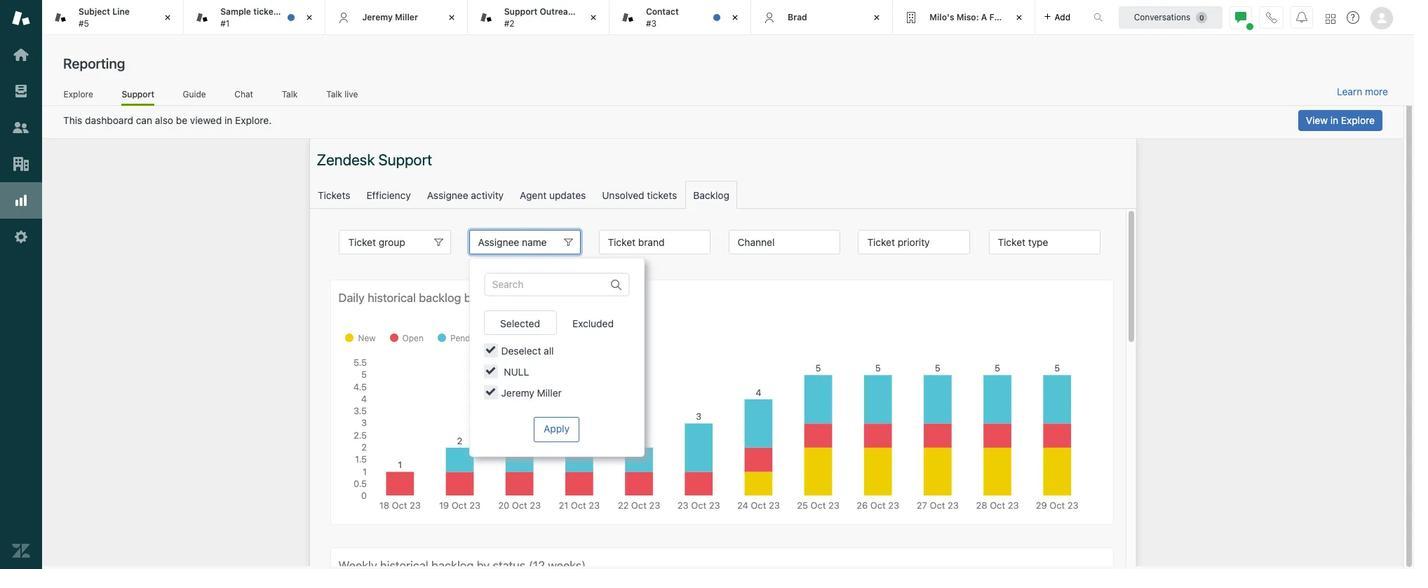 Task type: vqa. For each thing, say whether or not it's contained in the screenshot.
"page"
no



Task type: describe. For each thing, give the bounding box(es) containing it.
talk for talk live
[[326, 89, 342, 99]]

close image for the milo's miso: a foodlez subsidiary tab on the top of page
[[1012, 11, 1026, 25]]

close image
[[728, 11, 742, 25]]

jeremy miller tab
[[326, 0, 468, 35]]

support link
[[122, 89, 154, 106]]

talk live
[[326, 89, 358, 99]]

explore inside button
[[1341, 114, 1375, 126]]

also
[[155, 114, 173, 126]]

support for support
[[122, 89, 154, 99]]

viewed
[[190, 114, 222, 126]]

be
[[176, 114, 187, 126]]

conversations button
[[1119, 6, 1223, 28]]

reporting
[[63, 55, 125, 72]]

contact
[[646, 6, 679, 17]]

guide
[[183, 89, 206, 99]]

#5
[[79, 18, 89, 28]]

admin image
[[12, 228, 30, 246]]

button displays agent's chat status as online. image
[[1235, 12, 1247, 23]]

close image for tab containing subject line
[[161, 11, 175, 25]]

notifications image
[[1297, 12, 1308, 23]]

get started image
[[12, 46, 30, 64]]

2 close image from the left
[[303, 11, 317, 25]]

talk for talk
[[282, 89, 298, 99]]

subsidiary
[[1024, 12, 1068, 22]]

close image for brad tab
[[870, 11, 884, 25]]

support outreach #2
[[504, 6, 578, 28]]

main element
[[0, 0, 42, 570]]

talk live link
[[326, 89, 359, 104]]

jeremy
[[362, 12, 393, 22]]

in inside view in explore button
[[1331, 114, 1339, 126]]

support for support outreach #2
[[504, 6, 538, 17]]

ticket
[[321, 6, 344, 17]]

can
[[136, 114, 152, 126]]

sample ticket: meet the ticket #1
[[220, 6, 344, 28]]

milo's
[[930, 12, 955, 22]]

line
[[112, 6, 130, 17]]

ticket:
[[253, 6, 280, 17]]

explore.
[[235, 114, 272, 126]]

0 horizontal spatial explore
[[64, 89, 93, 99]]

#1
[[220, 18, 230, 28]]

#2
[[504, 18, 515, 28]]

learn more link
[[1337, 86, 1388, 98]]

sample
[[220, 6, 251, 17]]



Task type: locate. For each thing, give the bounding box(es) containing it.
3 tab from the left
[[468, 0, 610, 35]]

tab containing subject line
[[42, 0, 184, 35]]

subject
[[79, 6, 110, 17]]

close image right meet
[[303, 11, 317, 25]]

1 talk from the left
[[282, 89, 298, 99]]

0 vertical spatial support
[[504, 6, 538, 17]]

close image left milo's
[[870, 11, 884, 25]]

brad
[[788, 12, 807, 22]]

brad tab
[[751, 0, 893, 35]]

2 in from the left
[[1331, 114, 1339, 126]]

1 horizontal spatial support
[[504, 6, 538, 17]]

close image right miller
[[445, 11, 459, 25]]

add button
[[1035, 0, 1079, 34]]

2 tab from the left
[[184, 0, 344, 35]]

in
[[225, 114, 232, 126], [1331, 114, 1339, 126]]

more
[[1365, 86, 1388, 98]]

1 vertical spatial explore
[[1341, 114, 1375, 126]]

chat
[[235, 89, 253, 99]]

close image inside the milo's miso: a foodlez subsidiary tab
[[1012, 11, 1026, 25]]

conversations
[[1134, 12, 1191, 22]]

explore link
[[63, 89, 94, 104]]

live
[[345, 89, 358, 99]]

3 close image from the left
[[445, 11, 459, 25]]

miller
[[395, 12, 418, 22]]

close image right line
[[161, 11, 175, 25]]

#3
[[646, 18, 657, 28]]

views image
[[12, 82, 30, 100]]

4 tab from the left
[[610, 0, 751, 35]]

0 horizontal spatial talk
[[282, 89, 298, 99]]

support up can on the left of page
[[122, 89, 154, 99]]

close image right outreach
[[586, 11, 600, 25]]

view in explore
[[1306, 114, 1375, 126]]

this dashboard can also be viewed in explore.
[[63, 114, 272, 126]]

close image for jeremy miller tab
[[445, 11, 459, 25]]

customers image
[[12, 119, 30, 137]]

support inside support outreach #2
[[504, 6, 538, 17]]

in right 'view'
[[1331, 114, 1339, 126]]

contact #3
[[646, 6, 679, 28]]

add
[[1055, 12, 1071, 22]]

subject line #5
[[79, 6, 130, 28]]

close image right "a"
[[1012, 11, 1026, 25]]

tabs tab list
[[42, 0, 1079, 35]]

1 vertical spatial support
[[122, 89, 154, 99]]

view in explore button
[[1299, 110, 1383, 131]]

explore up this
[[64, 89, 93, 99]]

learn
[[1337, 86, 1363, 98]]

milo's miso: a foodlez subsidiary tab
[[893, 0, 1068, 35]]

talk inside talk 'link'
[[282, 89, 298, 99]]

view
[[1306, 114, 1328, 126]]

guide link
[[182, 89, 206, 104]]

close image inside jeremy miller tab
[[445, 11, 459, 25]]

talk inside "talk live" link
[[326, 89, 342, 99]]

close image for tab containing support outreach
[[586, 11, 600, 25]]

talk right the chat
[[282, 89, 298, 99]]

tab containing support outreach
[[468, 0, 610, 35]]

miso:
[[957, 12, 979, 22]]

tab
[[42, 0, 184, 35], [184, 0, 344, 35], [468, 0, 610, 35], [610, 0, 751, 35]]

outreach
[[540, 6, 578, 17]]

tab containing sample ticket: meet the ticket
[[184, 0, 344, 35]]

1 tab from the left
[[42, 0, 184, 35]]

dashboard
[[85, 114, 133, 126]]

1 close image from the left
[[161, 11, 175, 25]]

1 horizontal spatial in
[[1331, 114, 1339, 126]]

meet
[[282, 6, 303, 17]]

talk link
[[282, 89, 298, 104]]

learn more
[[1337, 86, 1388, 98]]

0 horizontal spatial in
[[225, 114, 232, 126]]

a
[[981, 12, 987, 22]]

support up #2
[[504, 6, 538, 17]]

close image
[[161, 11, 175, 25], [303, 11, 317, 25], [445, 11, 459, 25], [586, 11, 600, 25], [870, 11, 884, 25], [1012, 11, 1026, 25]]

0 vertical spatial explore
[[64, 89, 93, 99]]

this
[[63, 114, 82, 126]]

foodlez
[[990, 12, 1022, 22]]

the
[[305, 6, 318, 17]]

tab containing contact
[[610, 0, 751, 35]]

reporting image
[[12, 192, 30, 210]]

organizations image
[[12, 155, 30, 173]]

support
[[504, 6, 538, 17], [122, 89, 154, 99]]

zendesk image
[[12, 542, 30, 561]]

1 in from the left
[[225, 114, 232, 126]]

milo's miso: a foodlez subsidiary
[[930, 12, 1068, 22]]

explore down the learn more link
[[1341, 114, 1375, 126]]

in right viewed
[[225, 114, 232, 126]]

2 talk from the left
[[326, 89, 342, 99]]

jeremy miller
[[362, 12, 418, 22]]

zendesk products image
[[1326, 14, 1336, 24]]

talk
[[282, 89, 298, 99], [326, 89, 342, 99]]

talk left live
[[326, 89, 342, 99]]

close image inside brad tab
[[870, 11, 884, 25]]

4 close image from the left
[[586, 11, 600, 25]]

6 close image from the left
[[1012, 11, 1026, 25]]

chat link
[[234, 89, 253, 104]]

5 close image from the left
[[870, 11, 884, 25]]

1 horizontal spatial explore
[[1341, 114, 1375, 126]]

explore
[[64, 89, 93, 99], [1341, 114, 1375, 126]]

1 horizontal spatial talk
[[326, 89, 342, 99]]

0 horizontal spatial support
[[122, 89, 154, 99]]

get help image
[[1347, 11, 1360, 24]]

zendesk support image
[[12, 9, 30, 27]]



